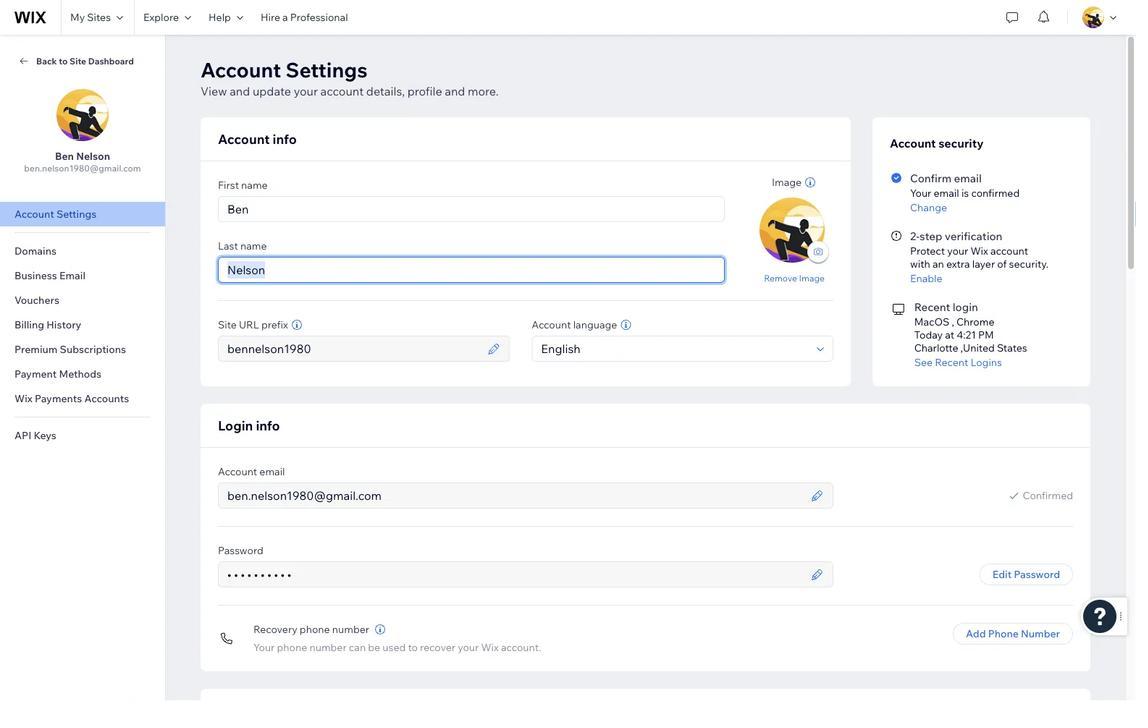 Task type: vqa. For each thing, say whether or not it's contained in the screenshot.
All Sites
no



Task type: describe. For each thing, give the bounding box(es) containing it.
1 and from the left
[[230, 84, 250, 99]]

2-
[[910, 229, 920, 243]]

security.
[[1009, 258, 1049, 271]]

states
[[997, 342, 1028, 355]]

explore
[[143, 11, 179, 24]]

billing
[[14, 319, 44, 331]]

payments
[[35, 393, 82, 405]]

image inside button
[[799, 273, 825, 284]]

to inside sidebar element
[[59, 55, 68, 66]]

account for settings
[[321, 84, 364, 99]]

first
[[218, 179, 239, 192]]

number for your
[[310, 642, 347, 654]]

Email address text field
[[223, 484, 807, 508]]

email
[[59, 269, 85, 282]]

api
[[14, 429, 31, 442]]

keys
[[34, 429, 56, 442]]

enable button
[[910, 272, 1071, 285]]

confirm email your email is confirmed change
[[910, 171, 1020, 214]]

business
[[14, 269, 57, 282]]

ben.nelson1980@gmail.com
[[24, 163, 141, 174]]

business email
[[14, 269, 85, 282]]

logins
[[971, 356, 1002, 369]]

methods
[[59, 368, 101, 381]]

info for login info
[[256, 418, 280, 434]]

edit
[[993, 569, 1012, 581]]

extra
[[947, 258, 970, 271]]

Enter your first name. text field
[[223, 197, 720, 222]]

back
[[36, 55, 57, 66]]

add phone number button
[[953, 624, 1073, 645]]

protect
[[910, 245, 945, 257]]

edit password
[[993, 569, 1060, 581]]

settings for account settings
[[56, 208, 97, 221]]

0 horizontal spatial password
[[218, 545, 263, 557]]

info for account info
[[273, 131, 297, 147]]

subscriptions
[[60, 343, 126, 356]]

more.
[[468, 84, 499, 99]]

vouchers
[[14, 294, 59, 307]]

back to site dashboard
[[36, 55, 134, 66]]

account language
[[532, 319, 617, 331]]

number
[[1021, 628, 1060, 641]]

login
[[953, 300, 978, 314]]

payment methods
[[14, 368, 101, 381]]

settings for account settings view and update your account details, profile and more.
[[286, 57, 368, 82]]

help
[[209, 11, 231, 24]]

domains link
[[0, 239, 165, 264]]

4:21
[[957, 329, 976, 341]]

payment
[[14, 368, 57, 381]]

account for account settings
[[14, 208, 54, 221]]

your inside confirm email your email is confirmed change
[[910, 187, 932, 200]]

layer
[[973, 258, 995, 271]]

at
[[945, 329, 955, 341]]

premium subscriptions
[[14, 343, 126, 356]]

my sites
[[70, 11, 111, 24]]

account for account security
[[890, 136, 936, 151]]

email for account
[[260, 466, 285, 478]]

1 vertical spatial email
[[934, 187, 959, 200]]

premium
[[14, 343, 58, 356]]

billing history link
[[0, 313, 165, 338]]

can
[[349, 642, 366, 654]]

dashboard
[[88, 55, 134, 66]]

change button
[[910, 201, 1071, 214]]

api keys link
[[0, 424, 165, 448]]

sidebar element
[[0, 35, 166, 702]]

verification
[[945, 229, 1003, 243]]

my
[[70, 11, 85, 24]]

phone for recovery
[[300, 624, 330, 636]]

api keys
[[14, 429, 56, 442]]

add phone number
[[966, 628, 1060, 641]]

confirmed
[[972, 187, 1020, 200]]

ben nelson ben.nelson1980@gmail.com
[[24, 150, 141, 174]]

recovery
[[253, 624, 297, 636]]

business email link
[[0, 264, 165, 288]]

account security
[[890, 136, 984, 151]]

update
[[253, 84, 291, 99]]

1 horizontal spatial to
[[408, 642, 418, 654]]

site inside sidebar element
[[70, 55, 86, 66]]

,
[[952, 316, 955, 328]]

back to site dashboard link
[[17, 54, 148, 67]]

phone
[[988, 628, 1019, 641]]

first name
[[218, 179, 268, 192]]

password inside button
[[1014, 569, 1060, 581]]



Task type: locate. For each thing, give the bounding box(es) containing it.
profile
[[408, 84, 442, 99]]

0 vertical spatial to
[[59, 55, 68, 66]]

hire
[[261, 11, 280, 24]]

0 vertical spatial site
[[70, 55, 86, 66]]

accounts
[[84, 393, 129, 405]]

0 horizontal spatial settings
[[56, 208, 97, 221]]

confirm
[[910, 171, 952, 185]]

url
[[239, 319, 259, 331]]

view
[[201, 84, 227, 99]]

account inside 2-step verification protect your wix account with an extra layer of security. enable
[[991, 245, 1029, 257]]

professional
[[290, 11, 348, 24]]

settings down professional
[[286, 57, 368, 82]]

security
[[939, 136, 984, 151]]

add
[[966, 628, 986, 641]]

settings up domains link
[[56, 208, 97, 221]]

name for first name
[[241, 179, 268, 192]]

email
[[954, 171, 982, 185], [934, 187, 959, 200], [260, 466, 285, 478]]

account inside account settings view and update your account details, profile and more.
[[201, 57, 281, 82]]

nelson
[[76, 150, 110, 163]]

1 vertical spatial site
[[218, 319, 237, 331]]

hire a professional
[[261, 11, 348, 24]]

2 vertical spatial email
[[260, 466, 285, 478]]

0 horizontal spatial and
[[230, 84, 250, 99]]

1 horizontal spatial your
[[458, 642, 479, 654]]

email for confirm
[[954, 171, 982, 185]]

info right login
[[256, 418, 280, 434]]

account
[[201, 57, 281, 82], [218, 131, 270, 147], [890, 136, 936, 151], [14, 208, 54, 221], [532, 319, 571, 331], [218, 466, 257, 478]]

domains
[[14, 245, 57, 257]]

account up view
[[201, 57, 281, 82]]

1 vertical spatial recent
[[935, 356, 969, 369]]

recovery phone number
[[253, 624, 369, 636]]

1 vertical spatial image
[[799, 273, 825, 284]]

site right back
[[70, 55, 86, 66]]

0 vertical spatial password
[[218, 545, 263, 557]]

2 horizontal spatial your
[[947, 245, 969, 257]]

and right view
[[230, 84, 250, 99]]

phone down recovery
[[277, 642, 307, 654]]

0 vertical spatial email
[[954, 171, 982, 185]]

0 horizontal spatial to
[[59, 55, 68, 66]]

be
[[368, 642, 380, 654]]

wix up "layer"
[[971, 245, 988, 257]]

used
[[383, 642, 406, 654]]

help button
[[200, 0, 252, 35]]

Choose an account name text field
[[223, 337, 483, 361]]

name right 'first'
[[241, 179, 268, 192]]

1 vertical spatial phone
[[277, 642, 307, 654]]

1 horizontal spatial your
[[910, 187, 932, 200]]

wix payments accounts
[[14, 393, 129, 405]]

number for recovery
[[332, 624, 369, 636]]

phone for your
[[277, 642, 307, 654]]

1 horizontal spatial settings
[[286, 57, 368, 82]]

wix inside sidebar element
[[14, 393, 32, 405]]

1 vertical spatial account
[[991, 245, 1029, 257]]

0 vertical spatial account
[[321, 84, 364, 99]]

recent up macos
[[915, 300, 951, 314]]

recent
[[915, 300, 951, 314], [935, 356, 969, 369]]

account
[[321, 84, 364, 99], [991, 245, 1029, 257]]

1 horizontal spatial wix
[[481, 642, 499, 654]]

wix left account.
[[481, 642, 499, 654]]

2 vertical spatial your
[[458, 642, 479, 654]]

0 vertical spatial number
[[332, 624, 369, 636]]

1 horizontal spatial account
[[991, 245, 1029, 257]]

1 horizontal spatial and
[[445, 84, 465, 99]]

history
[[47, 319, 81, 331]]

and left the more.
[[445, 84, 465, 99]]

settings inside account settings view and update your account details, profile and more.
[[286, 57, 368, 82]]

your down recovery
[[253, 642, 275, 654]]

a
[[283, 11, 288, 24]]

1 horizontal spatial password
[[1014, 569, 1060, 581]]

enable
[[910, 272, 943, 285]]

account settings
[[14, 208, 97, 221]]

1 vertical spatial wix
[[14, 393, 32, 405]]

chrome
[[957, 316, 995, 328]]

None text field
[[223, 563, 807, 587]]

account up of
[[991, 245, 1029, 257]]

1 horizontal spatial site
[[218, 319, 237, 331]]

account down login
[[218, 466, 257, 478]]

site url prefix
[[218, 319, 288, 331]]

account settings link
[[0, 202, 165, 227]]

pm
[[979, 329, 994, 341]]

None field
[[537, 337, 813, 361]]

0 vertical spatial recent
[[915, 300, 951, 314]]

last
[[218, 240, 238, 252]]

account up domains on the top left of the page
[[14, 208, 54, 221]]

to
[[59, 55, 68, 66], [408, 642, 418, 654]]

today
[[915, 329, 943, 341]]

recent down charlotte
[[935, 356, 969, 369]]

settings inside sidebar element
[[56, 208, 97, 221]]

1 vertical spatial settings
[[56, 208, 97, 221]]

0 vertical spatial phone
[[300, 624, 330, 636]]

your up change
[[910, 187, 932, 200]]

account left language
[[532, 319, 571, 331]]

1 vertical spatial your
[[947, 245, 969, 257]]

number
[[332, 624, 369, 636], [310, 642, 347, 654]]

language
[[573, 319, 617, 331]]

number up can
[[332, 624, 369, 636]]

image
[[772, 176, 802, 189], [799, 273, 825, 284]]

your
[[910, 187, 932, 200], [253, 642, 275, 654]]

site
[[70, 55, 86, 66], [218, 319, 237, 331]]

hire a professional link
[[252, 0, 357, 35]]

0 vertical spatial settings
[[286, 57, 368, 82]]

1 vertical spatial name
[[240, 240, 267, 252]]

name right last
[[240, 240, 267, 252]]

payment methods link
[[0, 362, 165, 387]]

account inside account settings view and update your account details, profile and more.
[[321, 84, 364, 99]]

your right update
[[294, 84, 318, 99]]

1 vertical spatial info
[[256, 418, 280, 434]]

account up confirm
[[890, 136, 936, 151]]

and
[[230, 84, 250, 99], [445, 84, 465, 99]]

wix
[[971, 245, 988, 257], [14, 393, 32, 405], [481, 642, 499, 654]]

0 vertical spatial your
[[294, 84, 318, 99]]

account for account language
[[532, 319, 571, 331]]

0 horizontal spatial account
[[321, 84, 364, 99]]

details,
[[366, 84, 405, 99]]

account left details, at the left top of the page
[[321, 84, 364, 99]]

your right recover
[[458, 642, 479, 654]]

login
[[218, 418, 253, 434]]

1 vertical spatial to
[[408, 642, 418, 654]]

name for last name
[[240, 240, 267, 252]]

charlotte
[[915, 342, 959, 355]]

site left url
[[218, 319, 237, 331]]

remove image button
[[764, 272, 825, 285]]

change
[[910, 201, 947, 214]]

ben
[[55, 150, 74, 163]]

wix inside 2-step verification protect your wix account with an extra layer of security. enable
[[971, 245, 988, 257]]

account info
[[218, 131, 297, 147]]

your inside account settings view and update your account details, profile and more.
[[294, 84, 318, 99]]

wix down payment
[[14, 393, 32, 405]]

settings
[[286, 57, 368, 82], [56, 208, 97, 221]]

email down "login info"
[[260, 466, 285, 478]]

0 horizontal spatial your
[[294, 84, 318, 99]]

vouchers link
[[0, 288, 165, 313]]

info down update
[[273, 131, 297, 147]]

password
[[218, 545, 263, 557], [1014, 569, 1060, 581]]

2 horizontal spatial wix
[[971, 245, 988, 257]]

phone right recovery
[[300, 624, 330, 636]]

confirmed
[[1023, 490, 1073, 502]]

2-step verification protect your wix account with an extra layer of security. enable
[[910, 229, 1049, 285]]

of
[[998, 258, 1007, 271]]

account for step
[[991, 245, 1029, 257]]

your inside 2-step verification protect your wix account with an extra layer of security. enable
[[947, 245, 969, 257]]

0 vertical spatial image
[[772, 176, 802, 189]]

0 vertical spatial name
[[241, 179, 268, 192]]

billing history
[[14, 319, 81, 331]]

to right used
[[408, 642, 418, 654]]

number down the recovery phone number
[[310, 642, 347, 654]]

step
[[920, 229, 943, 243]]

sites
[[87, 11, 111, 24]]

1 vertical spatial password
[[1014, 569, 1060, 581]]

phone
[[300, 624, 330, 636], [277, 642, 307, 654]]

wix payments accounts link
[[0, 387, 165, 411]]

recover
[[420, 642, 456, 654]]

2 and from the left
[[445, 84, 465, 99]]

0 vertical spatial your
[[910, 187, 932, 200]]

recent login macos , chrome today at 4:21 pm charlotte ,united states see recent logins
[[915, 300, 1028, 369]]

0 vertical spatial info
[[273, 131, 297, 147]]

1 vertical spatial your
[[253, 642, 275, 654]]

login info
[[218, 418, 280, 434]]

account for account email
[[218, 466, 257, 478]]

account email
[[218, 466, 285, 478]]

account up first name
[[218, 131, 270, 147]]

account inside sidebar element
[[14, 208, 54, 221]]

prefix
[[261, 319, 288, 331]]

remove image
[[764, 273, 825, 284]]

email up is
[[954, 171, 982, 185]]

2 vertical spatial wix
[[481, 642, 499, 654]]

account.
[[501, 642, 541, 654]]

1 vertical spatial number
[[310, 642, 347, 654]]

0 horizontal spatial site
[[70, 55, 86, 66]]

,united
[[961, 342, 995, 355]]

an
[[933, 258, 944, 271]]

0 horizontal spatial wix
[[14, 393, 32, 405]]

email left is
[[934, 187, 959, 200]]

account for account info
[[218, 131, 270, 147]]

your phone number can be used to recover your wix account.
[[253, 642, 541, 654]]

your up extra on the right of page
[[947, 245, 969, 257]]

0 vertical spatial wix
[[971, 245, 988, 257]]

account for account settings view and update your account details, profile and more.
[[201, 57, 281, 82]]

Enter your last name. text field
[[223, 258, 720, 282]]

account settings view and update your account details, profile and more.
[[201, 57, 499, 99]]

is
[[962, 187, 969, 200]]

to right back
[[59, 55, 68, 66]]

0 horizontal spatial your
[[253, 642, 275, 654]]



